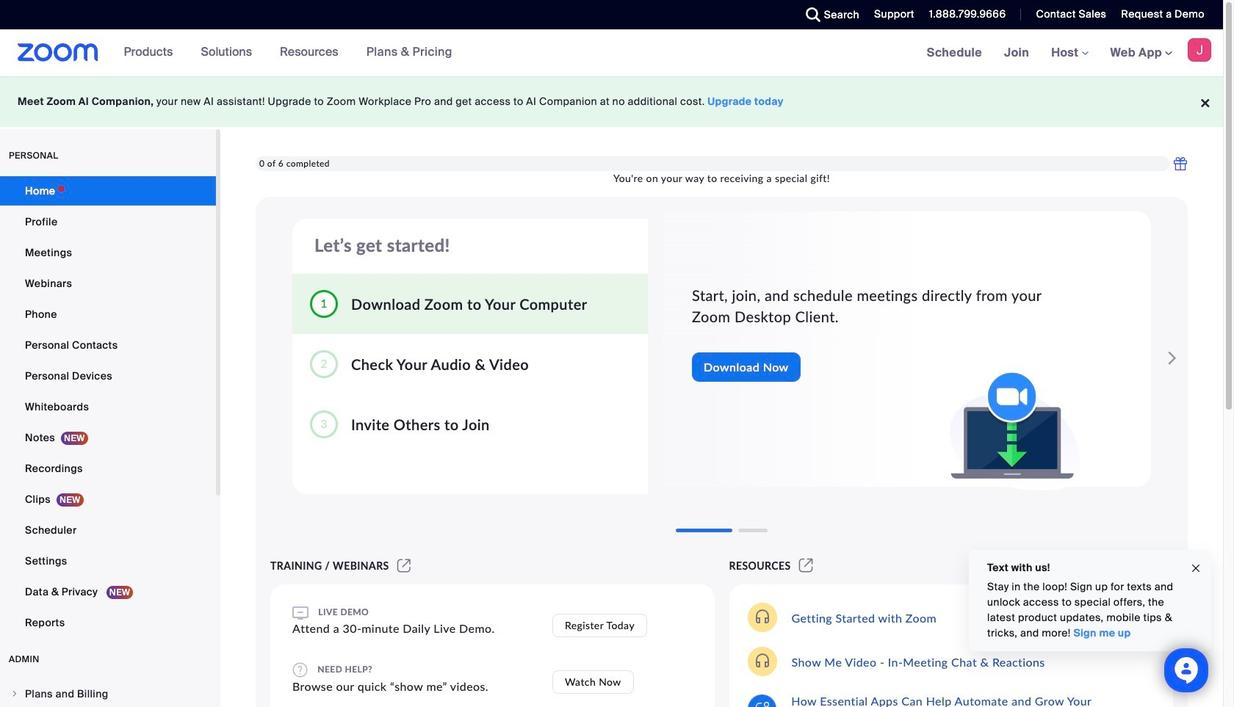 Task type: describe. For each thing, give the bounding box(es) containing it.
meetings navigation
[[916, 29, 1224, 77]]

2 window new image from the left
[[797, 560, 816, 573]]



Task type: locate. For each thing, give the bounding box(es) containing it.
footer
[[0, 76, 1224, 127]]

right image
[[10, 690, 19, 699]]

close image
[[1191, 561, 1203, 577]]

1 horizontal spatial window new image
[[797, 560, 816, 573]]

next image
[[1165, 344, 1186, 373]]

product information navigation
[[113, 29, 464, 76]]

zoom logo image
[[18, 43, 98, 62]]

banner
[[0, 29, 1224, 77]]

1 window new image from the left
[[395, 560, 413, 573]]

menu item
[[0, 681, 216, 708]]

window new image
[[395, 560, 413, 573], [797, 560, 816, 573]]

personal menu menu
[[0, 176, 216, 639]]

0 horizontal spatial window new image
[[395, 560, 413, 573]]

profile picture image
[[1189, 38, 1212, 62]]



Task type: vqa. For each thing, say whether or not it's contained in the screenshot.
footer
yes



